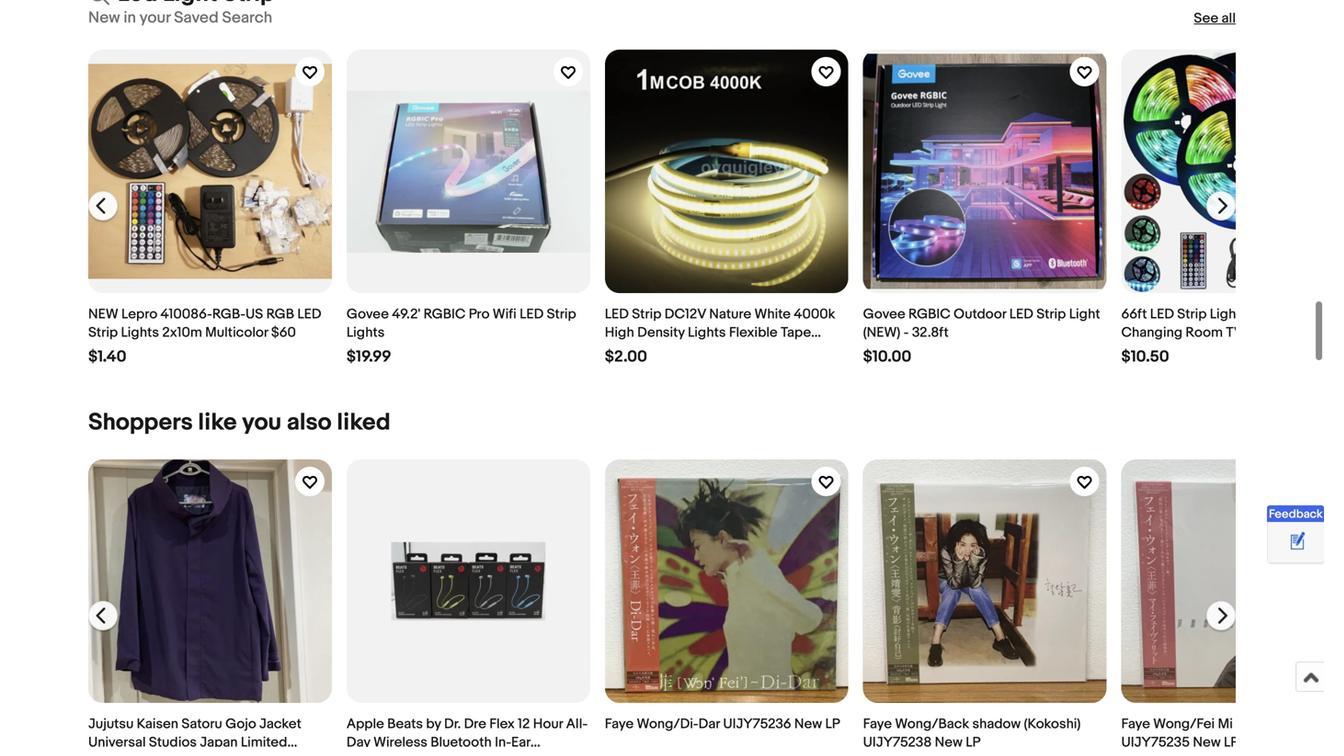 Task type: locate. For each thing, give the bounding box(es) containing it.
410086-
[[161, 306, 212, 323]]

3 faye from the left
[[1122, 716, 1150, 733]]

lights down lepro
[[121, 325, 159, 341]]

2 tape from the left
[[1269, 325, 1300, 341]]

rgb-
[[212, 306, 246, 323]]

govee inside govee rgbic outdoor led strip light (new) - 32.8ft $10.00
[[863, 306, 906, 323]]

apple beats by dr. dre flex 12 hour all- day wireless bluetooth in-ea
[[347, 716, 588, 748]]

2 rgbic from the left
[[909, 306, 951, 323]]

lights inside govee 49.2' rgbic pro wifi led strip lights $19.99
[[347, 325, 385, 341]]

strip right wifi
[[547, 306, 576, 323]]

wong/back
[[895, 716, 969, 733]]

strip inside new lepro 410086-rgb-us rgb led strip lights 2x10m multicolor $60 $1.40
[[88, 325, 118, 341]]

lp
[[825, 716, 840, 733], [966, 735, 981, 748], [1224, 735, 1239, 748]]

strip up density
[[632, 306, 662, 323]]

liked
[[337, 409, 391, 437]]

$2.00
[[605, 348, 647, 367]]

1 tape from the left
[[781, 325, 811, 341]]

tape down color
[[1269, 325, 1300, 341]]

led right wifi
[[520, 306, 544, 323]]

1 horizontal spatial rgb
[[1251, 306, 1279, 323]]

white
[[755, 306, 791, 323]]

1 led from the left
[[297, 306, 321, 323]]

(kokoshi)
[[1024, 716, 1081, 733]]

2 led from the left
[[520, 306, 544, 323]]

strip inside govee rgbic outdoor led strip light (new) - 32.8ft $10.00
[[1037, 306, 1066, 323]]

2 horizontal spatial faye
[[1122, 716, 1150, 733]]

led inside 66ft led strip lights rgb color changing room tv bar tape lig
[[1150, 306, 1174, 323]]

tape inside 66ft led strip lights rgb color changing room tv bar tape lig
[[1269, 325, 1300, 341]]

govee left 49.2'
[[347, 306, 389, 323]]

$1.40
[[88, 348, 127, 367]]

faye wong/fei mi mi zhi yin uijy75235 new lp link
[[1122, 460, 1324, 748]]

0 horizontal spatial rgb
[[266, 306, 294, 323]]

66ft led strip lights rgb color changing room tv bar tape lig
[[1122, 306, 1324, 360]]

led up high
[[605, 306, 629, 323]]

4 led from the left
[[1010, 306, 1034, 323]]

rgb up bar on the right top of the page
[[1251, 306, 1279, 323]]

faye wong/back shadow (kokoshi) uijy75238 new lp
[[863, 716, 1081, 748]]

yin
[[1277, 716, 1297, 733]]

1 rgbic from the left
[[424, 306, 466, 323]]

faye for faye wong/back shadow (kokoshi) uijy75238 new lp
[[863, 716, 892, 733]]

tape
[[781, 325, 811, 341], [1269, 325, 1300, 341]]

bar
[[1246, 325, 1266, 341]]

universal
[[88, 735, 146, 748]]

govee
[[347, 306, 389, 323], [863, 306, 906, 323]]

1 govee from the left
[[347, 306, 389, 323]]

tape down 4000k
[[781, 325, 811, 341]]

rgb inside new lepro 410086-rgb-us rgb led strip lights 2x10m multicolor $60 $1.40
[[266, 306, 294, 323]]

strip inside led strip dc12v nature white 4000k high density lights flexible tape 300cob 1m
[[632, 306, 662, 323]]

1 faye from the left
[[605, 716, 634, 733]]

apple beats by dr. dre flex 12 hour all- day wireless bluetooth in-ea link
[[347, 460, 590, 748]]

0 horizontal spatial tape
[[781, 325, 811, 341]]

strip
[[547, 306, 576, 323], [632, 306, 662, 323], [1037, 306, 1066, 323], [1177, 306, 1207, 323], [88, 325, 118, 341]]

see
[[1194, 10, 1219, 26]]

strip down new
[[88, 325, 118, 341]]

outdoor
[[954, 306, 1006, 323]]

rgbic
[[424, 306, 466, 323], [909, 306, 951, 323]]

5 led from the left
[[1150, 306, 1174, 323]]

govee up (new)
[[863, 306, 906, 323]]

us
[[246, 306, 263, 323]]

uijy75236
[[723, 716, 791, 733]]

new left in
[[88, 8, 120, 27]]

lp right the uijy75236
[[825, 716, 840, 733]]

300cob
[[605, 343, 660, 360]]

2 govee from the left
[[863, 306, 906, 323]]

led
[[297, 306, 321, 323], [520, 306, 544, 323], [605, 306, 629, 323], [1010, 306, 1034, 323], [1150, 306, 1174, 323]]

tape inside led strip dc12v nature white 4000k high density lights flexible tape 300cob 1m
[[781, 325, 811, 341]]

like
[[198, 409, 237, 437]]

faye up 'uijy75235'
[[1122, 716, 1150, 733]]

changing
[[1122, 325, 1183, 341]]

wireless
[[373, 735, 428, 748]]

2 rgb from the left
[[1251, 306, 1279, 323]]

led inside govee 49.2' rgbic pro wifi led strip lights $19.99
[[520, 306, 544, 323]]

rgbic up 32.8ft
[[909, 306, 951, 323]]

faye up the uijy75238
[[863, 716, 892, 733]]

lights
[[1210, 306, 1248, 323], [121, 325, 159, 341], [347, 325, 385, 341], [688, 325, 726, 341]]

mi
[[1218, 716, 1233, 733], [1236, 716, 1251, 733]]

2 horizontal spatial lp
[[1224, 735, 1239, 748]]

lights down dc12v
[[688, 325, 726, 341]]

tape for $10.50
[[1269, 325, 1300, 341]]

1 horizontal spatial lp
[[966, 735, 981, 748]]

govee inside govee 49.2' rgbic pro wifi led strip lights $19.99
[[347, 306, 389, 323]]

new inside faye wong/back shadow (kokoshi) uijy75238 new lp
[[935, 735, 963, 748]]

strip left "light"
[[1037, 306, 1066, 323]]

(new)
[[863, 325, 901, 341]]

lights up tv
[[1210, 306, 1248, 323]]

new right the uijy75236
[[794, 716, 822, 733]]

gojo
[[225, 716, 256, 733]]

2 faye from the left
[[863, 716, 892, 733]]

japan
[[200, 735, 238, 748]]

led up changing
[[1150, 306, 1174, 323]]

lp down shadow
[[966, 735, 981, 748]]

1 horizontal spatial mi
[[1236, 716, 1251, 733]]

faye right all-
[[605, 716, 634, 733]]

faye inside faye wong/fei mi mi zhi yin uijy75235 new lp
[[1122, 716, 1150, 733]]

0 horizontal spatial govee
[[347, 306, 389, 323]]

rgbic left pro
[[424, 306, 466, 323]]

3 led from the left
[[605, 306, 629, 323]]

1m
[[663, 343, 680, 360]]

govee for $19.99
[[347, 306, 389, 323]]

all
[[1222, 10, 1236, 26]]

wifi
[[493, 306, 517, 323]]

lights up the "$19.99"
[[347, 325, 385, 341]]

new down 'wong/back'
[[935, 735, 963, 748]]

0 horizontal spatial mi
[[1218, 716, 1233, 733]]

1 rgb from the left
[[266, 306, 294, 323]]

faye wong/back shadow (kokoshi) uijy75238 new lp link
[[863, 460, 1107, 748]]

0 horizontal spatial rgbic
[[424, 306, 466, 323]]

led strip dc12v nature white 4000k high density lights flexible tape 300cob 1m
[[605, 306, 836, 360]]

32.8ft
[[912, 325, 949, 341]]

strip up room
[[1177, 306, 1207, 323]]

rgbic inside govee 49.2' rgbic pro wifi led strip lights $19.99
[[424, 306, 466, 323]]

1 horizontal spatial tape
[[1269, 325, 1300, 341]]

1 horizontal spatial govee
[[863, 306, 906, 323]]

rgb up $60
[[266, 306, 294, 323]]

bluetooth
[[431, 735, 492, 748]]

$60
[[271, 325, 296, 341]]

led right us
[[297, 306, 321, 323]]

led right outdoor
[[1010, 306, 1034, 323]]

4000k
[[794, 306, 836, 323]]

lp right 'uijy75235'
[[1224, 735, 1239, 748]]

faye inside faye wong/back shadow (kokoshi) uijy75238 new lp
[[863, 716, 892, 733]]

1 horizontal spatial faye
[[863, 716, 892, 733]]

0 horizontal spatial faye
[[605, 716, 634, 733]]

led inside led strip dc12v nature white 4000k high density lights flexible tape 300cob 1m
[[605, 306, 629, 323]]

2 mi from the left
[[1236, 716, 1251, 733]]

lp inside faye wong/back shadow (kokoshi) uijy75238 new lp
[[966, 735, 981, 748]]

density
[[637, 325, 685, 341]]

new down wong/fei
[[1193, 735, 1221, 748]]

new
[[88, 8, 120, 27], [794, 716, 822, 733], [935, 735, 963, 748], [1193, 735, 1221, 748]]

faye
[[605, 716, 634, 733], [863, 716, 892, 733], [1122, 716, 1150, 733]]

uijy75235
[[1122, 735, 1190, 748]]

also
[[287, 409, 332, 437]]

jujutsu kaisen satoru gojo jacket universal studios japan limite
[[88, 716, 302, 748]]

1 horizontal spatial rgbic
[[909, 306, 951, 323]]



Task type: describe. For each thing, give the bounding box(es) containing it.
apple
[[347, 716, 384, 733]]

49.2'
[[392, 306, 420, 323]]

govee for 32.8ft
[[863, 306, 906, 323]]

govee 49.2' rgbic pro wifi led strip lights $19.99
[[347, 306, 576, 367]]

zhi
[[1254, 716, 1274, 733]]

in-
[[495, 735, 511, 748]]

flex
[[490, 716, 515, 733]]

color
[[1282, 306, 1317, 323]]

satoru
[[182, 716, 222, 733]]

lp inside faye wong/fei mi mi zhi yin uijy75235 new lp
[[1224, 735, 1239, 748]]

lights inside 66ft led strip lights rgb color changing room tv bar tape lig
[[1210, 306, 1248, 323]]

rgbic inside govee rgbic outdoor led strip light (new) - 32.8ft $10.00
[[909, 306, 951, 323]]

-
[[904, 325, 909, 341]]

new lepro 410086-rgb-us rgb led strip lights 2x10m multicolor $60 $1.40
[[88, 306, 321, 367]]

faye wong/fei mi mi zhi yin uijy75235 new lp
[[1122, 716, 1297, 748]]

tape for $2.00
[[781, 325, 811, 341]]

2x10m
[[162, 325, 202, 341]]

uijy75238
[[863, 735, 932, 748]]

$10.00 text field
[[863, 348, 912, 367]]

tv
[[1226, 325, 1243, 341]]

all-
[[566, 716, 588, 733]]

faye for faye wong/fei mi mi zhi yin uijy75235 new lp
[[1122, 716, 1150, 733]]

$2.00 text field
[[605, 348, 647, 367]]

$10.00
[[863, 348, 912, 367]]

by
[[426, 716, 441, 733]]

66ft
[[1122, 306, 1147, 323]]

new in your saved search element
[[88, 8, 272, 28]]

studios
[[149, 735, 197, 748]]

shadow
[[973, 716, 1021, 733]]

beats
[[387, 716, 423, 733]]

jujutsu
[[88, 716, 134, 733]]

feedback
[[1269, 508, 1323, 522]]

flexible
[[729, 325, 778, 341]]

pro
[[469, 306, 490, 323]]

lights inside new lepro 410086-rgb-us rgb led strip lights 2x10m multicolor $60 $1.40
[[121, 325, 159, 341]]

12
[[518, 716, 530, 733]]

jujutsu kaisen satoru gojo jacket universal studios japan limite link
[[88, 460, 332, 748]]

$10.50 text field
[[1122, 348, 1170, 367]]

jacket
[[259, 716, 302, 733]]

wong/di-
[[637, 716, 699, 733]]

faye wong/di-dar uijy75236 new lp link
[[605, 460, 849, 748]]

room
[[1186, 325, 1223, 341]]

in
[[124, 8, 136, 27]]

faye wong/di-dar uijy75236 new lp
[[605, 716, 840, 733]]

see all
[[1194, 10, 1236, 26]]

$19.99 text field
[[347, 348, 391, 367]]

dar
[[699, 716, 720, 733]]

light
[[1069, 306, 1100, 323]]

dr.
[[444, 716, 461, 733]]

new inside faye wong/fei mi mi zhi yin uijy75235 new lp
[[1193, 735, 1221, 748]]

dc12v
[[665, 306, 706, 323]]

shoppers
[[88, 409, 193, 437]]

$10.50
[[1122, 348, 1170, 367]]

nature
[[709, 306, 752, 323]]

led inside govee rgbic outdoor led strip light (new) - 32.8ft $10.00
[[1010, 306, 1034, 323]]

govee rgbic outdoor led strip light (new) - 32.8ft $10.00
[[863, 306, 1100, 367]]

kaisen
[[137, 716, 178, 733]]

new
[[88, 306, 118, 323]]

your
[[140, 8, 170, 27]]

strip inside govee 49.2' rgbic pro wifi led strip lights $19.99
[[547, 306, 576, 323]]

you
[[242, 409, 282, 437]]

$1.40 text field
[[88, 348, 127, 367]]

wong/fei
[[1154, 716, 1215, 733]]

lepro
[[121, 306, 157, 323]]

0 horizontal spatial lp
[[825, 716, 840, 733]]

$19.99
[[347, 348, 391, 367]]

hour
[[533, 716, 563, 733]]

led inside new lepro 410086-rgb-us rgb led strip lights 2x10m multicolor $60 $1.40
[[297, 306, 321, 323]]

new in your saved search
[[88, 8, 272, 27]]

saved
[[174, 8, 219, 27]]

1 mi from the left
[[1218, 716, 1233, 733]]

strip inside 66ft led strip lights rgb color changing room tv bar tape lig
[[1177, 306, 1207, 323]]

multicolor
[[205, 325, 268, 341]]

search
[[222, 8, 272, 27]]

shoppers like you also liked
[[88, 409, 391, 437]]

lights inside led strip dc12v nature white 4000k high density lights flexible tape 300cob 1m
[[688, 325, 726, 341]]

dre
[[464, 716, 486, 733]]

see all link
[[1194, 9, 1236, 27]]

rgb inside 66ft led strip lights rgb color changing room tv bar tape lig
[[1251, 306, 1279, 323]]

faye for faye wong/di-dar uijy75236 new lp
[[605, 716, 634, 733]]

high
[[605, 325, 634, 341]]

day
[[347, 735, 370, 748]]



Task type: vqa. For each thing, say whether or not it's contained in the screenshot.
1m
yes



